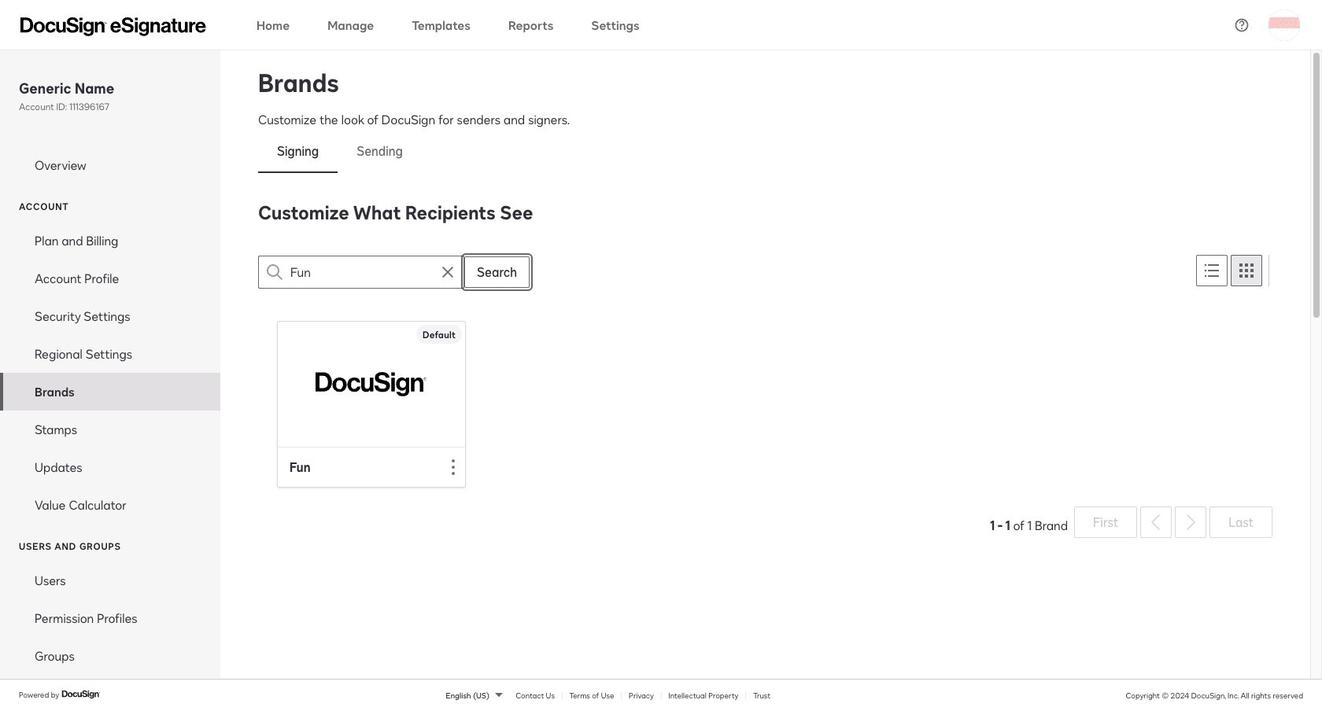 Task type: describe. For each thing, give the bounding box(es) containing it.
docusign image
[[62, 689, 101, 702]]

fun image
[[316, 366, 427, 403]]



Task type: locate. For each thing, give the bounding box(es) containing it.
your uploaded profile image image
[[1269, 9, 1301, 41]]

account element
[[0, 222, 220, 524]]

docusign admin image
[[20, 17, 206, 36]]

tab panel
[[258, 198, 1273, 541]]

tab list
[[258, 129, 1273, 173]]

users and groups element
[[0, 562, 220, 676]]

Search text field
[[290, 257, 432, 288]]



